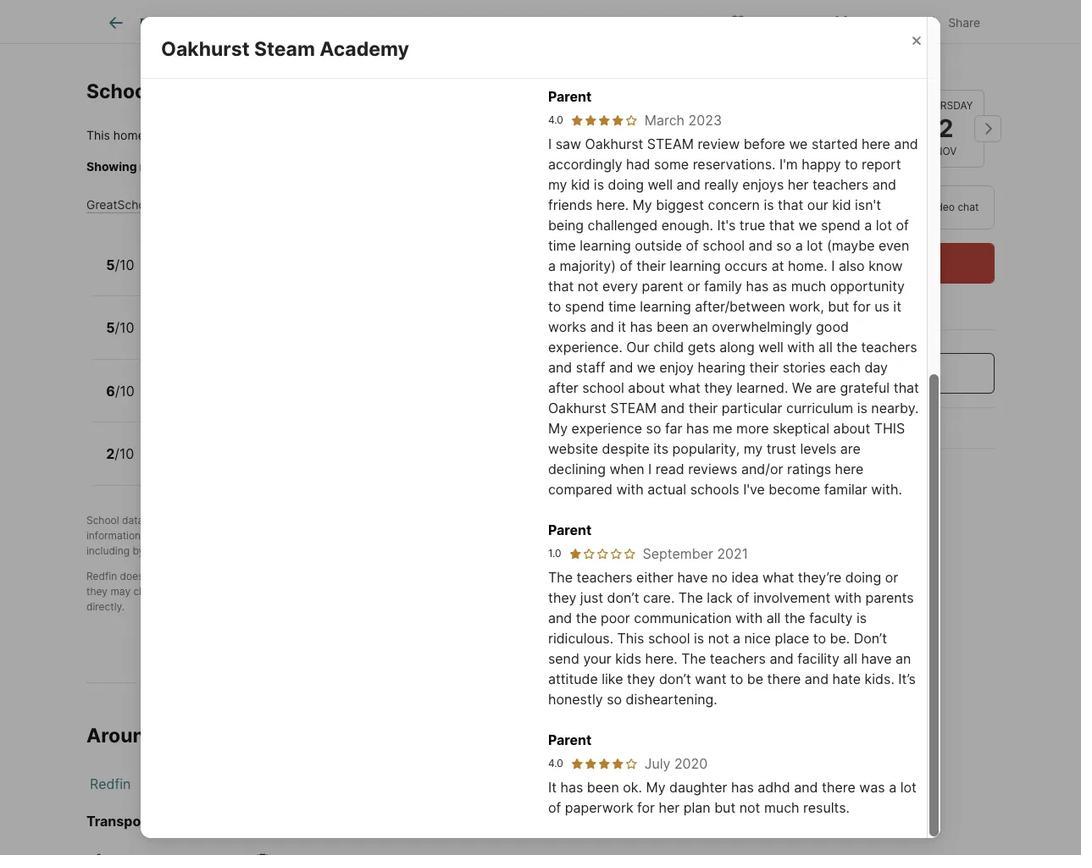 Task type: locate. For each thing, give the bounding box(es) containing it.
greatschools
[[86, 197, 162, 212], [217, 514, 281, 527], [619, 514, 684, 527]]

that left our
[[778, 197, 804, 214]]

a down tour in person
[[795, 237, 803, 254]]

schools
[[516, 159, 559, 174], [690, 481, 739, 498], [574, 529, 611, 542], [277, 545, 314, 557]]

enjoy
[[659, 359, 694, 376]]

to down information. at the left of the page
[[287, 585, 297, 598]]

are up curriculum
[[816, 380, 836, 397]]

redfin does not endorse or guarantee this information.
[[86, 570, 349, 583]]

0 horizontal spatial spend
[[565, 298, 604, 315]]

the up place
[[785, 610, 806, 627]]

0 vertical spatial been
[[657, 319, 689, 336]]

nice
[[744, 631, 771, 648]]

or
[[852, 321, 872, 338]]

2 down thursday
[[938, 113, 954, 143]]

1 tour from the left
[[765, 201, 788, 214]]

/10 up 2 /10
[[115, 383, 135, 400]]

provided
[[157, 514, 199, 527]]

school for data
[[86, 514, 119, 527]]

here
[[862, 136, 890, 153], [835, 461, 864, 478]]

with.
[[871, 481, 902, 498]]

this up kids
[[617, 631, 644, 648]]

1 rating 4.0 out of 5 element from the top
[[570, 114, 638, 127]]

transportation near 6024 towering oaks ln
[[86, 813, 379, 830]]

1 horizontal spatial here.
[[645, 651, 678, 668]]

for inside the it has been ok. my daughter has adhd and there was a lot of paperwork for her plan but not much results.
[[637, 800, 655, 817]]

what inside the teachers either have no idea what they're doing or they just don't care. the lack of involvement with parents and the poor communication with all the faculty is ridiculous. this school is not a nice place to be. don't send your kids here. the teachers and facility all have an attitude like they don't want to be there and hate kids. it's honestly so disheartening.
[[763, 570, 794, 587]]

it's left free,
[[730, 291, 743, 304]]

1 horizontal spatial lot
[[876, 217, 892, 234]]

0 vertical spatial by
[[202, 514, 214, 527]]

not down redfin does not endorse or guarantee this information.
[[211, 585, 226, 598]]

1 vertical spatial 5 /10
[[106, 320, 134, 336]]

2 nov from the left
[[935, 145, 957, 158]]

0 horizontal spatial tour
[[765, 201, 788, 214]]

desired
[[535, 529, 571, 542]]

0 horizontal spatial district
[[373, 159, 412, 174]]

september
[[643, 546, 713, 563]]

4.0 for it
[[548, 758, 563, 770]]

1 4.0 from the top
[[548, 114, 563, 126]]

1 horizontal spatial home.
[[788, 258, 828, 275]]

what inside i saw oakhurst steam review before we started here and accordingly had some reservations. i'm happy to report my kid is doing well and really enjoys her teachers and friends here. my biggest concern is that our kid isn't being challenged enough. it's true that we spend a lot of time learning outside of school and so a lot (maybe even a majority) of their learning occurs at home. i also know that not every parent or family has as much opportunity to spend time learning after/between work, but for us it works and it has been an overwhelmingly good experience. our child gets along well with all the teachers and staff and we enjoy hearing their stories each day after school about what they learned. we are grateful that oakhurst steam and their particular curriculum is nearby. my experience so far has me more skeptical about this website despite its popularity, my trust levels are declining when i read reviews and/or ratings here compared with actual schools i've become familar with.
[[669, 380, 701, 397]]

1 parent from the top
[[548, 88, 592, 105]]

1 vertical spatial lot
[[807, 237, 823, 254]]

be up contact
[[558, 570, 570, 583]]

what down enjoy
[[669, 380, 701, 397]]

greatschools down showing
[[86, 197, 162, 212]]

here up report
[[862, 136, 890, 153]]

2 vertical spatial redfin
[[90, 776, 131, 793]]

to left the see
[[463, 159, 474, 174]]

school down service
[[407, 585, 439, 598]]

not down "majority)"
[[578, 278, 599, 295]]

1 vertical spatial tour
[[881, 255, 908, 272]]

tour right go
[[761, 61, 800, 85]]

home. down march
[[631, 159, 666, 174]]

family
[[704, 278, 742, 295]]

have up the 'kids.'
[[861, 651, 892, 668]]

here. right kids
[[645, 651, 678, 668]]

0 vertical spatial school
[[86, 514, 119, 527]]

with
[[787, 339, 815, 356], [616, 481, 644, 498], [834, 590, 862, 607], [735, 610, 763, 627]]

0 vertical spatial there
[[767, 671, 801, 688]]

overwhelmingly
[[712, 319, 812, 336]]

0 vertical spatial well
[[648, 176, 673, 193]]

2 rating 4.0 out of 5 element from the top
[[570, 758, 638, 771]]

district inside guaranteed to be accurate. to verify school enrollment eligibility, contact the school district directly.
[[635, 585, 668, 598]]

is
[[148, 128, 157, 142], [594, 176, 604, 193], [764, 197, 774, 214], [857, 400, 868, 417], [146, 514, 154, 527], [857, 610, 867, 627], [694, 631, 704, 648]]

an inside i saw oakhurst steam review before we started here and accordingly had some reservations. i'm happy to report my kid is doing well and really enjoys her teachers and friends here. my biggest concern is that our kid isn't being challenged enough. it's true that we spend a lot of time learning outside of school and so a lot (maybe even a majority) of their learning occurs at home. i also know that not every parent or family has as much opportunity to spend time learning after/between work, but for us it works and it has been an overwhelmingly good experience. our child gets along well with all the teachers and staff and we enjoy hearing their stories each day after school about what they learned. we are grateful that oakhurst steam and their particular curriculum is nearby. my experience so far has me more skeptical about this website despite its popularity, my trust levels are declining when i read reviews and/or ratings here compared with actual schools i've become familar with.
[[693, 319, 708, 336]]

1 horizontal spatial there
[[822, 780, 856, 797]]

been inside the it has been ok. my daughter has adhd and there was a lot of paperwork for her plan but not much results.
[[587, 780, 619, 797]]

0 horizontal spatial it
[[618, 319, 626, 336]]

0 vertical spatial but
[[828, 298, 849, 315]]

and down report
[[872, 176, 896, 193]]

all down good
[[819, 339, 833, 356]]

1 horizontal spatial her
[[788, 176, 809, 193]]

schools up this home is within the
[[86, 80, 163, 103]]

0 vertical spatial so
[[776, 237, 792, 254]]

0 vertical spatial schools
[[563, 15, 610, 30]]

are up enrollment
[[482, 570, 497, 583]]

2 4.0 from the top
[[548, 758, 563, 770]]

schools down the renters
[[574, 529, 611, 542]]

None button
[[740, 89, 817, 169], [824, 90, 901, 168], [907, 90, 985, 168], [740, 89, 817, 169], [824, 90, 901, 168], [907, 90, 985, 168]]

my inside the it has been ok. my daughter has adhd and there was a lot of paperwork for her plan but not much results.
[[646, 780, 666, 797]]

1 vertical spatial have
[[861, 651, 892, 668]]

1 vertical spatial so
[[646, 420, 661, 437]]

the up the communication on the bottom right of the page
[[679, 590, 703, 607]]

0 horizontal spatial as
[[200, 529, 211, 542]]

2 vertical spatial be
[[747, 671, 763, 688]]

her inside i saw oakhurst steam review before we started here and accordingly had some reservations. i'm happy to report my kid is doing well and really enjoys her teachers and friends here. my biggest concern is that our kid isn't being challenged enough. it's true that we spend a lot of time learning outside of school and so a lot (maybe even a majority) of their learning occurs at home. i also know that not every parent or family has as much opportunity to spend time learning after/between work, but for us it works and it has been an overwhelmingly good experience. our child gets along well with all the teachers and staff and we enjoy hearing their stories each day after school about what they learned. we are grateful that oakhurst steam and their particular curriculum is nearby. my experience so far has me more skeptical about this website despite its popularity, my trust levels are declining when i read reviews and/or ratings here compared with actual schools i've become familar with.
[[788, 176, 809, 193]]

reference
[[622, 570, 668, 583]]

0 vertical spatial 2
[[938, 113, 954, 143]]

home. inside i saw oakhurst steam review before we started here and accordingly had some reservations. i'm happy to report my kid is doing well and really enjoys her teachers and friends here. my biggest concern is that our kid isn't being challenged enough. it's true that we spend a lot of time learning outside of school and so a lot (maybe even a majority) of their learning occurs at home. i also know that not every parent or family has as much opportunity to spend time learning after/between work, but for us it works and it has been an overwhelmingly good experience. our child gets along well with all the teachers and staff and we enjoy hearing their stories each day after school about what they learned. we are grateful that oakhurst steam and their particular curriculum is nearby. my experience so far has me more skeptical about this website despite its popularity, my trust levels are declining when i read reviews and/or ratings here compared with actual schools i've become familar with.
[[788, 258, 828, 275]]

0 vertical spatial spend
[[821, 217, 861, 234]]

list box
[[730, 186, 995, 230]]

1 vertical spatial be
[[300, 585, 312, 598]]

and up far at right
[[661, 400, 685, 417]]

x-out button
[[819, 4, 903, 39]]

stories
[[783, 359, 826, 376]]

tour for schedule
[[881, 255, 908, 272]]

here up familar
[[835, 461, 864, 478]]

2 vertical spatial my
[[646, 780, 666, 797]]

0 horizontal spatial by
[[133, 545, 144, 557]]

1 vertical spatial website
[[548, 441, 598, 458]]

chat
[[958, 201, 979, 214]]

of up even
[[896, 217, 909, 234]]

like
[[602, 671, 623, 688]]

the inside guaranteed to be accurate. to verify school enrollment eligibility, contact the school district directly.
[[582, 585, 598, 598]]

schedule
[[816, 255, 878, 272]]

free,
[[746, 291, 768, 304]]

they inside school service boundaries are intended to be used as a reference only; they may change and are not
[[86, 585, 108, 598]]

0 horizontal spatial her
[[659, 800, 680, 817]]

school inside school service boundaries are intended to be used as a reference only; they may change and are not
[[352, 570, 385, 583]]

2 vertical spatial lot
[[900, 780, 917, 797]]

here. inside i saw oakhurst steam review before we started here and accordingly had some reservations. i'm happy to report my kid is doing well and really enjoys her teachers and friends here. my biggest concern is that our kid isn't being challenged enough. it's true that we spend a lot of time learning outside of school and so a lot (maybe even a majority) of their learning occurs at home. i also know that not every parent or family has as much opportunity to spend time learning after/between work, but for us it works and it has been an overwhelmingly good experience. our child gets along well with all the teachers and staff and we enjoy hearing their stories each day after school about what they learned. we are grateful that oakhurst steam and their particular curriculum is nearby. my experience so far has me more skeptical about this website despite its popularity, my trust levels are declining when i read reviews and/or ratings here compared with actual schools i've become familar with.
[[596, 197, 629, 214]]

3 /10 from the top
[[115, 383, 135, 400]]

don't up disheartening.
[[659, 671, 691, 688]]

0 vertical spatial here.
[[596, 197, 629, 214]]

0 vertical spatial steam
[[647, 136, 694, 153]]

5
[[106, 256, 115, 273], [106, 320, 115, 336]]

nearby
[[140, 159, 180, 174]]

more
[[736, 420, 769, 437]]

school for service
[[352, 570, 385, 583]]

redfin inside , a nonprofit organization. redfin recommends buyers and renters use greatschools information and ratings as a
[[407, 514, 438, 527]]

or
[[687, 278, 700, 295], [613, 529, 623, 542], [885, 570, 898, 587], [207, 570, 217, 583]]

are down ask a question
[[840, 441, 861, 458]]

by right provided
[[202, 514, 214, 527]]

school up to
[[352, 570, 385, 583]]

sale & tax history
[[427, 15, 525, 30]]

2 vertical spatial parent
[[548, 732, 592, 749]]

they down kids
[[627, 671, 655, 688]]

1 horizontal spatial website
[[548, 441, 598, 458]]

1 vertical spatial 4.0
[[548, 758, 563, 770]]

0 horizontal spatial for
[[637, 800, 655, 817]]

1 vertical spatial learning
[[670, 258, 721, 275]]

school right check at the top of the page
[[333, 159, 370, 174]]

1 vertical spatial doing
[[845, 570, 881, 587]]

or up 'parents'
[[885, 570, 898, 587]]

2 vertical spatial home
[[202, 724, 256, 748]]

overview tab
[[187, 3, 279, 43]]

skeptical
[[773, 420, 830, 437]]

an inside the teachers either have no idea what they're doing or they just don't care. the lack of involvement with parents and the poor communication with all the faculty is ridiculous. this school is not a nice place to be. don't send your kids here. the teachers and facility all have an attitude like they don't want to be there and hate kids. it's honestly so disheartening.
[[896, 651, 911, 668]]

website up declining
[[548, 441, 598, 458]]

become
[[769, 481, 820, 498]]

home
[[846, 61, 899, 85], [113, 128, 145, 142], [202, 724, 256, 748]]

district
[[373, 159, 412, 174], [635, 585, 668, 598]]

has down occurs on the right
[[746, 278, 769, 295]]

tour for go
[[761, 61, 800, 85]]

0 horizontal spatial here.
[[596, 197, 629, 214]]

a down 'rating 1.0 out of 5' element
[[613, 570, 619, 583]]

0 vertical spatial be
[[558, 570, 570, 583]]

1 vertical spatial there
[[822, 780, 856, 797]]

overview
[[207, 15, 260, 30]]

tour
[[761, 61, 800, 85], [881, 255, 908, 272]]

1 vertical spatial 5
[[106, 320, 115, 336]]

ratings inside , a nonprofit organization. redfin recommends buyers and renters use greatschools information and ratings as a
[[164, 529, 198, 542]]

schedule tour button
[[730, 243, 995, 284]]

0 horizontal spatial 2
[[106, 446, 115, 463]]

care.
[[643, 590, 675, 607]]

been inside i saw oakhurst steam review before we started here and accordingly had some reservations. i'm happy to report my kid is doing well and really enjoys her teachers and friends here. my biggest concern is that our kid isn't being challenged enough. it's true that we spend a lot of time learning outside of school and so a lot (maybe even a majority) of their learning occurs at home. i also know that not every parent or family has as much opportunity to spend time learning after/between work, but for us it works and it has been an overwhelmingly good experience. our child gets along well with all the teachers and staff and we enjoy hearing their stories each day after school about what they learned. we are grateful that oakhurst steam and their particular curriculum is nearby. my experience so far has me more skeptical about this website despite its popularity, my trust levels are declining when i read reviews and/or ratings here compared with actual schools i've become familar with.
[[657, 319, 689, 336]]

school data is provided by greatschools
[[86, 514, 281, 527]]

lot inside the it has been ok. my daughter has adhd and there was a lot of paperwork for her plan but not much results.
[[900, 780, 917, 797]]

there
[[767, 671, 801, 688], [822, 780, 856, 797]]

it's free, cancel anytime
[[730, 291, 843, 304]]

/10 down 6 /10 at the top left of the page
[[115, 446, 134, 463]]

4 /10 from the top
[[115, 446, 134, 463]]

6024
[[222, 813, 258, 830]]

this right serving
[[607, 159, 628, 174]]

0 horizontal spatial time
[[548, 237, 576, 254]]

1 vertical spatial her
[[659, 800, 680, 817]]

share
[[948, 15, 980, 29]]

1 horizontal spatial ratings
[[787, 461, 831, 478]]

schools inside i saw oakhurst steam review before we started here and accordingly had some reservations. i'm happy to report my kid is doing well and really enjoys her teachers and friends here. my biggest concern is that our kid isn't being challenged enough. it's true that we spend a lot of time learning outside of school and so a lot (maybe even a majority) of their learning occurs at home. i also know that not every parent or family has as much opportunity to spend time learning after/between work, but for us it works and it has been an overwhelmingly good experience. our child gets along well with all the teachers and staff and we enjoy hearing their stories each day after school about what they learned. we are grateful that oakhurst steam and their particular curriculum is nearby. my experience so far has me more skeptical about this website despite its popularity, my trust levels are declining when i read reviews and/or ratings here compared with actual schools i've become familar with.
[[690, 481, 739, 498]]

1 vertical spatial 2
[[106, 446, 115, 463]]

majority)
[[560, 258, 616, 275]]

and/or
[[741, 461, 783, 478]]

parent for teachers
[[548, 522, 592, 539]]

our
[[807, 197, 828, 214]]

and inside school service boundaries are intended to be used as a reference only; they may change and are not
[[172, 585, 190, 598]]

use
[[599, 514, 616, 527]]

renters
[[562, 514, 596, 527]]

5 /10
[[106, 256, 134, 273], [106, 320, 134, 336]]

involvement
[[753, 590, 831, 607]]

4.0 for i
[[548, 114, 563, 126]]

0 vertical spatial i
[[548, 136, 552, 153]]

0 vertical spatial this
[[86, 128, 110, 142]]

1 vertical spatial what
[[763, 570, 794, 587]]

by inside first step, and conduct their own investigation to determine their desired schools or school districts, including by contacting and visiting the schools themselves.
[[133, 545, 144, 557]]

parent
[[548, 88, 592, 105], [548, 522, 592, 539], [548, 732, 592, 749]]

here. up challenged
[[596, 197, 629, 214]]

tour inside button
[[881, 255, 908, 272]]

a inside the it has been ok. my daughter has adhd and there was a lot of paperwork for her plan but not much results.
[[889, 780, 897, 797]]

here.
[[596, 197, 629, 214], [645, 651, 678, 668]]

is down the communication on the bottom right of the page
[[694, 631, 704, 648]]

contacting
[[147, 545, 198, 557]]

honestly
[[548, 692, 603, 709]]

1 vertical spatial this
[[617, 631, 644, 648]]

of down it
[[548, 800, 561, 817]]

2 tour from the left
[[888, 201, 909, 214]]

0 vertical spatial district
[[373, 159, 412, 174]]

0 horizontal spatial have
[[677, 570, 708, 587]]

been up child
[[657, 319, 689, 336]]

school inside first step, and conduct their own investigation to determine their desired schools or school districts, including by contacting and visiting the schools themselves.
[[626, 529, 658, 542]]

1 vertical spatial i
[[831, 258, 835, 275]]

redfin link
[[90, 776, 131, 793]]

3 parent from the top
[[548, 732, 592, 749]]

0 vertical spatial time
[[548, 237, 576, 254]]

review
[[698, 136, 740, 153]]

this inside the teachers either have no idea what they're doing or they just don't care. the lack of involvement with parents and the poor communication with all the faculty is ridiculous. this school is not a nice place to be. don't send your kids here. the teachers and facility all have an attitude like they don't want to be there and hate kids. it's honestly so disheartening.
[[617, 631, 644, 648]]

website inside i saw oakhurst steam review before we started here and accordingly had some reservations. i'm happy to report my kid is doing well and really enjoys her teachers and friends here. my biggest concern is that our kid isn't being challenged enough. it's true that we spend a lot of time learning outside of school and so a lot (maybe even a majority) of their learning occurs at home. i also know that not every parent or family has as much opportunity to spend time learning after/between work, but for us it works and it has been an overwhelmingly good experience. our child gets along well with all the teachers and staff and we enjoy hearing their stories each day after school about what they learned. we are grateful that oakhurst steam and their particular curriculum is nearby. my experience so far has me more skeptical about this website despite its popularity, my trust levels are declining when i read reviews and/or ratings here compared with actual schools i've become familar with.
[[548, 441, 598, 458]]

tab list
[[86, 0, 643, 43]]

0 horizontal spatial home.
[[631, 159, 666, 174]]

1 vertical spatial it
[[618, 319, 626, 336]]

don't up poor
[[607, 590, 639, 607]]

outside
[[635, 237, 682, 254]]

much inside i saw oakhurst steam review before we started here and accordingly had some reservations. i'm happy to report my kid is doing well and really enjoys her teachers and friends here. my biggest concern is that our kid isn't being challenged enough. it's true that we spend a lot of time learning outside of school and so a lot (maybe even a majority) of their learning occurs at home. i also know that not every parent or family has as much opportunity to spend time learning after/between work, but for us it works and it has been an overwhelmingly good experience. our child gets along well with all the teachers and staff and we enjoy hearing their stories each day after school about what they learned. we are grateful that oakhurst steam and their particular curriculum is nearby. my experience so far has me more skeptical about this website despite its popularity, my trust levels are declining when i read reviews and/or ratings here compared with actual schools i've become familar with.
[[791, 278, 826, 295]]

my down more at the right of page
[[744, 441, 763, 458]]

history
[[486, 15, 525, 30]]

we
[[789, 136, 808, 153], [799, 217, 817, 234], [637, 359, 656, 376]]

0 horizontal spatial an
[[693, 319, 708, 336]]

popularity,
[[672, 441, 740, 458]]

rating 4.0 out of 5 element
[[570, 114, 638, 127], [570, 758, 638, 771]]

i
[[548, 136, 552, 153], [831, 258, 835, 275], [648, 461, 652, 478]]

2 vertical spatial an
[[896, 651, 911, 668]]

1 vertical spatial kid
[[832, 197, 851, 214]]

2 5 /10 from the top
[[106, 320, 134, 336]]

all right the see
[[501, 159, 513, 174]]

they up directly.
[[86, 585, 108, 598]]

teachers down 'rating 1.0 out of 5' element
[[577, 570, 633, 587]]

adhd
[[758, 780, 790, 797]]

but right plan
[[714, 800, 736, 817]]

parents
[[865, 590, 914, 607]]

well down overwhelmingly
[[759, 339, 784, 356]]

0 vertical spatial my
[[548, 176, 567, 193]]

0 horizontal spatial don't
[[607, 590, 639, 607]]

1 vertical spatial well
[[759, 339, 784, 356]]

0 vertical spatial much
[[791, 278, 826, 295]]

well down some
[[648, 176, 673, 193]]

1 5 from the top
[[106, 256, 115, 273]]

school up occurs on the right
[[703, 237, 745, 254]]

0 horizontal spatial been
[[587, 780, 619, 797]]

be down nice
[[747, 671, 763, 688]]

tour in person
[[765, 201, 836, 214]]

as inside i saw oakhurst steam review before we started here and accordingly had some reservations. i'm happy to report my kid is doing well and really enjoys her teachers and friends here. my biggest concern is that our kid isn't being challenged enough. it's true that we spend a lot of time learning outside of school and so a lot (maybe even a majority) of their learning occurs at home. i also know that not every parent or family has as much opportunity to spend time learning after/between work, but for us it works and it has been an overwhelmingly good experience. our child gets along well with all the teachers and staff and we enjoy hearing their stories each day after school about what they learned. we are grateful that oakhurst steam and their particular curriculum is nearby. my experience so far has me more skeptical about this website despite its popularity, my trust levels are declining when i read reviews and/or ratings here compared with actual schools i've become familar with.
[[773, 278, 787, 295]]

0 vertical spatial 4.0
[[548, 114, 563, 126]]

organization.
[[342, 514, 404, 527]]

school inside the teachers either have no idea what they're doing or they just don't care. the lack of involvement with parents and the poor communication with all the faculty is ridiculous. this school is not a nice place to be. don't send your kids here. the teachers and facility all have an attitude like they don't want to be there and hate kids. it's honestly so disheartening.
[[648, 631, 690, 648]]

2 parent from the top
[[548, 522, 592, 539]]

has up popularity,
[[686, 420, 709, 437]]

her inside the it has been ok. my daughter has adhd and there was a lot of paperwork for her plan but not much results.
[[659, 800, 680, 817]]

it down the every
[[618, 319, 626, 336]]

my up friends
[[548, 176, 567, 193]]

experience.
[[548, 339, 623, 356]]

it's down "concern"
[[717, 217, 736, 234]]

0 horizontal spatial tour
[[761, 61, 800, 85]]

faculty
[[809, 610, 853, 627]]

every
[[602, 278, 638, 295]]

1 horizontal spatial 2
[[938, 113, 954, 143]]

an inside start an offer "button"
[[855, 365, 871, 382]]

and up report
[[894, 136, 918, 153]]

1 /10 from the top
[[115, 256, 134, 273]]

doing
[[608, 176, 644, 193], [845, 570, 881, 587]]

0 vertical spatial 5
[[106, 256, 115, 273]]

her left plan
[[659, 800, 680, 817]]

as inside , a nonprofit organization. redfin recommends buyers and renters use greatschools information and ratings as a
[[200, 529, 211, 542]]

for left us
[[853, 298, 871, 315]]

1 5 /10 from the top
[[106, 256, 134, 273]]

there down facility
[[767, 671, 801, 688]]

0 vertical spatial tour
[[761, 61, 800, 85]]

learning down parent
[[640, 298, 691, 315]]

to inside school service boundaries are intended to be used as a reference only; they may change and are not
[[545, 570, 555, 583]]

1 horizontal spatial district
[[635, 585, 668, 598]]

not inside the teachers either have no idea what they're doing or they just don't care. the lack of involvement with parents and the poor communication with all the faculty is ridiculous. this school is not a nice place to be. don't send your kids here. the teachers and facility all have an attitude like they don't want to be there and hate kids. it's honestly so disheartening.
[[708, 631, 729, 648]]

website left the see
[[416, 159, 459, 174]]

1 horizontal spatial been
[[657, 319, 689, 336]]

a down isn't
[[865, 217, 872, 234]]

0 horizontal spatial this
[[86, 128, 110, 142]]

an
[[693, 319, 708, 336], [855, 365, 871, 382], [896, 651, 911, 668]]

, a nonprofit organization. redfin recommends buyers and renters use greatschools information and ratings as a
[[86, 514, 684, 542]]

greatschools inside , a nonprofit organization. redfin recommends buyers and renters use greatschools information and ratings as a
[[619, 514, 684, 527]]

lot right was
[[900, 780, 917, 797]]

rating
[[221, 197, 257, 212]]

serving
[[563, 159, 604, 174]]

kids.
[[865, 671, 895, 688]]

/10 down greatschools summary rating
[[115, 256, 134, 273]]

1
[[856, 113, 868, 143]]

1 horizontal spatial be
[[558, 570, 570, 583]]

0 vertical spatial my
[[633, 197, 652, 214]]

just
[[580, 590, 603, 607]]

their
[[637, 258, 666, 275], [750, 359, 779, 376], [689, 400, 718, 417], [334, 529, 356, 542], [510, 529, 532, 542]]

2 inside thursday 2 nov
[[938, 113, 954, 143]]

tour via video chat option
[[853, 186, 995, 230]]

1 vertical spatial my
[[744, 441, 763, 458]]

within
[[160, 128, 194, 142]]

1 horizontal spatial kid
[[832, 197, 851, 214]]

31 oct
[[764, 113, 792, 158]]

a inside the teachers either have no idea what they're doing or they just don't care. the lack of involvement with parents and the poor communication with all the faculty is ridiculous. this school is not a nice place to be. don't send your kids here. the teachers and facility all have an attitude like they don't want to be there and hate kids. it's honestly so disheartening.
[[733, 631, 741, 648]]

all inside i saw oakhurst steam review before we started here and accordingly had some reservations. i'm happy to report my kid is doing well and really enjoys her teachers and friends here. my biggest concern is that our kid isn't being challenged enough. it's true that we spend a lot of time learning outside of school and so a lot (maybe even a majority) of their learning occurs at home. i also know that not every parent or family has as much opportunity to spend time learning after/between work, but for us it works and it has been an overwhelmingly good experience. our child gets along well with all the teachers and staff and we enjoy hearing their stories each day after school about what they learned. we are grateful that oakhurst steam and their particular curriculum is nearby. my experience so far has me more skeptical about this website despite its popularity, my trust levels are declining when i read reviews and/or ratings here compared with actual schools i've become familar with.
[[819, 339, 833, 356]]

and inside the it has been ok. my daughter has adhd and there was a lot of paperwork for her plan but not much results.
[[794, 780, 818, 797]]

to down recommends
[[446, 529, 456, 542]]

and up results.
[[794, 780, 818, 797]]

isn't
[[855, 197, 881, 214]]

0 vertical spatial parent
[[548, 88, 592, 105]]

rating 1.0 out of 5 element
[[568, 548, 636, 561]]

my right ok.
[[646, 780, 666, 797]]

1 horizontal spatial i
[[648, 461, 652, 478]]

school
[[86, 514, 119, 527], [352, 570, 385, 583]]

a left nice
[[733, 631, 741, 648]]

1 horizontal spatial schools
[[563, 15, 610, 30]]

sale & tax history tab
[[407, 3, 544, 43]]

it's inside i saw oakhurst steam review before we started here and accordingly had some reservations. i'm happy to report my kid is doing well and really enjoys her teachers and friends here. my biggest concern is that our kid isn't being challenged enough. it's true that we spend a lot of time learning outside of school and so a lot (maybe even a majority) of their learning occurs at home. i also know that not every parent or family has as much opportunity to spend time learning after/between work, but for us it works and it has been an overwhelmingly good experience. our child gets along well with all the teachers and staff and we enjoy hearing their stories each day after school about what they learned. we are grateful that oakhurst steam and their particular curriculum is nearby. my experience so far has me more skeptical about this website despite its popularity, my trust levels are declining when i read reviews and/or ratings here compared with actual schools i've become familar with.
[[717, 217, 736, 234]]

districts,
[[660, 529, 702, 542]]

0 vertical spatial for
[[853, 298, 871, 315]]

5 /10 up 6 /10 at the top left of the page
[[106, 320, 134, 336]]

not left nice
[[708, 631, 729, 648]]

my down after
[[548, 420, 568, 437]]

so up at
[[776, 237, 792, 254]]

redfin up transportation
[[90, 776, 131, 793]]

/10 up 6 /10 at the top left of the page
[[115, 320, 134, 336]]

i saw oakhurst steam review before we started here and accordingly had some reservations. i'm happy to report my kid is doing well and really enjoys her teachers and friends here. my biggest concern is that our kid isn't being challenged enough. it's true that we spend a lot of time learning outside of school and so a lot (maybe even a majority) of their learning occurs at home. i also know that not every parent or family has as much opportunity to spend time learning after/between work, but for us it works and it has been an overwhelmingly good experience. our child gets along well with all the teachers and staff and we enjoy hearing their stories each day after school about what they learned. we are grateful that oakhurst steam and their particular curriculum is nearby. my experience so far has me more skeptical about this website despite its popularity, my trust levels are declining when i read reviews and/or ratings here compared with actual schools i've become familar with.
[[548, 136, 919, 498]]

want
[[695, 671, 727, 688]]

1 horizontal spatial doing
[[845, 570, 881, 587]]

their up "learned."
[[750, 359, 779, 376]]

day
[[865, 359, 888, 376]]

nonprofit
[[296, 514, 339, 527]]

0 vertical spatial kid
[[571, 176, 590, 193]]

or inside the teachers either have no idea what they're doing or they just don't care. the lack of involvement with parents and the poor communication with all the faculty is ridiculous. this school is not a nice place to be. don't send your kids here. the teachers and facility all have an attitude like they don't want to be there and hate kids. it's honestly so disheartening.
[[885, 570, 898, 587]]

to inside guaranteed to be accurate. to verify school enrollment eligibility, contact the school district directly.
[[287, 585, 297, 598]]

schools inside tab
[[563, 15, 610, 30]]

start an offer button
[[730, 353, 995, 394]]

ok.
[[623, 780, 642, 797]]



Task type: vqa. For each thing, say whether or not it's contained in the screenshot.


Task type: describe. For each thing, give the bounding box(es) containing it.
schedule tour
[[816, 255, 908, 272]]

0 vertical spatial we
[[789, 136, 808, 153]]

teachers down happy
[[813, 176, 869, 193]]

but inside i saw oakhurst steam review before we started here and accordingly had some reservations. i'm happy to report my kid is doing well and really enjoys her teachers and friends here. my biggest concern is that our kid isn't being challenged enough. it's true that we spend a lot of time learning outside of school and so a lot (maybe even a majority) of their learning occurs at home. i also know that not every parent or family has as much opportunity to spend time learning after/between work, but for us it works and it has been an overwhelmingly good experience. our child gets along well with all the teachers and staff and we enjoy hearing their stories each day after school about what they learned. we are grateful that oakhurst steam and their particular curriculum is nearby. my experience so far has me more skeptical about this website despite its popularity, my trust levels are declining when i read reviews and/or ratings here compared with actual schools i've become familar with.
[[828, 298, 849, 315]]

31
[[764, 113, 792, 143]]

1 horizontal spatial don't
[[659, 671, 691, 688]]

either
[[636, 570, 674, 587]]

gets
[[688, 339, 716, 356]]

2 vertical spatial the
[[681, 651, 706, 668]]

this
[[874, 420, 905, 437]]

read
[[656, 461, 684, 478]]

start
[[819, 365, 852, 382]]

or right 'endorse'
[[207, 570, 217, 583]]

thursday 2 nov
[[919, 99, 973, 158]]

ln
[[363, 813, 379, 830]]

0 vertical spatial the
[[548, 570, 573, 587]]

redfin for redfin does not endorse or guarantee this information.
[[86, 570, 117, 583]]

is up don't
[[857, 610, 867, 627]]

march
[[645, 112, 685, 129]]

school down staff
[[582, 380, 624, 397]]

data
[[122, 514, 143, 527]]

0 vertical spatial oakhurst
[[161, 37, 250, 61]]

has up "our"
[[630, 319, 653, 336]]

there inside the it has been ok. my daughter has adhd and there was a lot of paperwork for her plan but not much results.
[[822, 780, 856, 797]]

they inside i saw oakhurst steam review before we started here and accordingly had some reservations. i'm happy to report my kid is doing well and really enjoys her teachers and friends here. my biggest concern is that our kid isn't being challenged enough. it's true that we spend a lot of time learning outside of school and so a lot (maybe even a majority) of their learning occurs at home. i also know that not every parent or family has as much opportunity to spend time learning after/between work, but for us it works and it has been an overwhelmingly good experience. our child gets along well with all the teachers and staff and we enjoy hearing their stories each day after school about what they learned. we are grateful that oakhurst steam and their particular curriculum is nearby. my experience so far has me more skeptical about this website despite its popularity, my trust levels are declining when i read reviews and/or ratings here compared with actual schools i've become familar with.
[[704, 380, 733, 397]]

to down the started
[[845, 156, 858, 173]]

poor
[[601, 610, 630, 627]]

and down facility
[[805, 671, 829, 688]]

and down contact
[[548, 610, 572, 627]]

2 vertical spatial oakhurst
[[548, 400, 606, 417]]

work,
[[789, 298, 824, 315]]

i've
[[743, 481, 765, 498]]

rating 4.0 out of 5 element for oakhurst
[[570, 114, 638, 127]]

nov inside thursday 2 nov
[[935, 145, 957, 158]]

1.0
[[548, 548, 561, 560]]

check
[[275, 159, 308, 174]]

biggest
[[656, 197, 704, 214]]

2 horizontal spatial home
[[846, 61, 899, 85]]

is down enjoys
[[764, 197, 774, 214]]

oaks
[[326, 813, 360, 830]]

with up faculty
[[834, 590, 862, 607]]

and down place
[[770, 651, 794, 668]]

here. inside the teachers either have no idea what they're doing or they just don't care. the lack of involvement with parents and the poor communication with all the faculty is ridiculous. this school is not a nice place to be. don't send your kids here. the teachers and facility all have an attitude like they don't want to be there and hate kids. it's honestly so disheartening.
[[645, 651, 678, 668]]

and up after
[[548, 359, 572, 376]]

doing inside the teachers either have no idea what they're doing or they just don't care. the lack of involvement with parents and the poor communication with all the faculty is ridiculous. this school is not a nice place to be. don't send your kids here. the teachers and facility all have an attitude like they don't want to be there and hate kids. it's honestly so disheartening.
[[845, 570, 881, 587]]

parent for saw
[[548, 88, 592, 105]]

of inside the teachers either have no idea what they're doing or they just don't care. the lack of involvement with parents and the poor communication with all the faculty is ridiculous. this school is not a nice place to be. don't send your kids here. the teachers and facility all have an attitude like they don't want to be there and hate kids. it's honestly so disheartening.
[[737, 590, 750, 607]]

to left be.
[[813, 631, 826, 648]]

to inside first step, and conduct their own investigation to determine their desired schools or school districts, including by contacting and visiting the schools themselves.
[[446, 529, 456, 542]]

a inside school service boundaries are intended to be used as a reference only; they may change and are not
[[613, 570, 619, 583]]

their down buyers
[[510, 529, 532, 542]]

1 vertical spatial steam
[[610, 400, 657, 417]]

0 horizontal spatial schools
[[86, 80, 163, 103]]

learned.
[[736, 380, 788, 397]]

grateful
[[840, 380, 890, 397]]

the inside i saw oakhurst steam review before we started here and accordingly had some reservations. i'm happy to report my kid is doing well and really enjoys her teachers and friends here. my biggest concern is that our kid isn't being challenged enough. it's true that we spend a lot of time learning outside of school and so a lot (maybe even a majority) of their learning occurs at home. i also know that not every parent or family has as much opportunity to spend time learning after/between work, but for us it works and it has been an overwhelmingly good experience. our child gets along well with all the teachers and staff and we enjoy hearing their stories each day after school about what they learned. we are grateful that oakhurst steam and their particular curriculum is nearby. my experience so far has me more skeptical about this website despite its popularity, my trust levels are declining when i read reviews and/or ratings here compared with actual schools i've become familar with.
[[836, 339, 857, 356]]

1 nov from the left
[[851, 145, 873, 158]]

of down enough.
[[686, 237, 699, 254]]

1 horizontal spatial about
[[833, 420, 870, 437]]

and down ,
[[271, 529, 289, 542]]

2023
[[688, 112, 722, 129]]

or inside i saw oakhurst steam review before we started here and accordingly had some reservations. i'm happy to report my kid is doing well and really enjoys her teachers and friends here. my biggest concern is that our kid isn't being challenged enough. it's true that we spend a lot of time learning outside of school and so a lot (maybe even a majority) of their learning occurs at home. i also know that not every parent or family has as much opportunity to spend time learning after/between work, but for us it works and it has been an overwhelmingly good experience. our child gets along well with all the teachers and staff and we enjoy hearing their stories each day after school about what they learned. we are grateful that oakhurst steam and their particular curriculum is nearby. my experience so far has me more skeptical about this website despite its popularity, my trust levels are declining when i read reviews and/or ratings here compared with actual schools i've become familar with.
[[687, 278, 700, 295]]

a right ,
[[287, 514, 293, 527]]

report
[[862, 156, 901, 173]]

0 horizontal spatial my
[[548, 176, 567, 193]]

1 vertical spatial spend
[[565, 298, 604, 315]]

1 horizontal spatial spend
[[821, 217, 861, 234]]

be inside school service boundaries are intended to be used as a reference only; they may change and are not
[[558, 570, 570, 583]]

0 vertical spatial learning
[[580, 237, 631, 254]]

of inside the it has been ok. my daughter has adhd and there was a lot of paperwork for her plan but not much results.
[[548, 800, 561, 817]]

0 horizontal spatial well
[[648, 176, 673, 193]]

1 vertical spatial the
[[679, 590, 703, 607]]

eligibility,
[[495, 585, 540, 598]]

1 horizontal spatial greatschools
[[217, 514, 281, 527]]

parent for has
[[548, 732, 592, 749]]

oakhurst steam academy dialog
[[141, 0, 941, 839]]

list box containing tour in person
[[730, 186, 995, 230]]

ask a question link
[[813, 420, 911, 437]]

be.
[[830, 631, 850, 648]]

rating 4.0 out of 5 element for been
[[570, 758, 638, 771]]

redfin for redfin
[[90, 776, 131, 793]]

feed
[[140, 15, 168, 30]]

directly.
[[86, 601, 125, 613]]

of up the every
[[620, 258, 633, 275]]

and up experience.
[[590, 319, 614, 336]]

1 horizontal spatial time
[[608, 298, 636, 315]]

1 horizontal spatial well
[[759, 339, 784, 356]]

saw
[[556, 136, 581, 153]]

1 horizontal spatial have
[[861, 651, 892, 668]]

being
[[548, 217, 584, 234]]

and down the true
[[749, 237, 773, 254]]

are down 'endorse'
[[193, 585, 208, 598]]

own
[[359, 529, 379, 542]]

march 2023
[[645, 112, 722, 129]]

is left within on the left
[[148, 128, 157, 142]]

cancel
[[771, 291, 803, 304]]

tax
[[465, 15, 483, 30]]

much inside the it has been ok. my daughter has adhd and there was a lot of paperwork for her plan but not much results.
[[764, 800, 799, 817]]

that down "majority)"
[[548, 278, 574, 295]]

that up "nearby."
[[894, 380, 919, 397]]

0 horizontal spatial greatschools
[[86, 197, 162, 212]]

teachers up "day"
[[861, 339, 917, 356]]

teachers down nice
[[710, 651, 766, 668]]

ratings inside i saw oakhurst steam review before we started here and accordingly had some reservations. i'm happy to report my kid is doing well and really enjoys her teachers and friends here. my biggest concern is that our kid isn't being challenged enough. it's true that we spend a lot of time learning outside of school and so a lot (maybe even a majority) of their learning occurs at home. i also know that not every parent or family has as much opportunity to spend time learning after/between work, but for us it works and it has been an overwhelmingly good experience. our child gets along well with all the teachers and staff and we enjoy hearing their stories each day after school about what they learned. we are grateful that oakhurst steam and their particular curriculum is nearby. my experience so far has me more skeptical about this website despite its popularity, my trust levels are declining when i read reviews and/or ratings here compared with actual schools i've become familar with.
[[787, 461, 831, 478]]

the teachers either have no idea what they're doing or they just don't care. the lack of involvement with parents and the poor communication with all the faculty is ridiculous. this school is not a nice place to be. don't send your kids here. the teachers and facility all have an attitude like they don't want to be there and hate kids. it's honestly so disheartening.
[[548, 570, 916, 709]]

1 horizontal spatial by
[[202, 514, 214, 527]]

in
[[790, 201, 799, 214]]

they left just
[[548, 590, 576, 607]]

is up ask a question
[[857, 400, 868, 417]]

contact
[[543, 585, 579, 598]]

kids
[[615, 651, 642, 668]]

and up redfin does not endorse or guarantee this information.
[[201, 545, 219, 557]]

0 vertical spatial website
[[416, 159, 459, 174]]

this right around
[[162, 724, 198, 748]]

is down serving
[[594, 176, 604, 193]]

step,
[[245, 529, 269, 542]]

reviews
[[688, 461, 738, 478]]

tab list containing feed
[[86, 0, 643, 43]]

not inside school service boundaries are intended to be used as a reference only; they may change and are not
[[211, 585, 226, 598]]

or inside first step, and conduct their own investigation to determine their desired schools or school districts, including by contacting and visiting the schools themselves.
[[613, 529, 623, 542]]

1 horizontal spatial so
[[646, 420, 661, 437]]

for inside i saw oakhurst steam review before we started here and accordingly had some reservations. i'm happy to report my kid is doing well and really enjoys her teachers and friends here. my biggest concern is that our kid isn't being challenged enough. it's true that we spend a lot of time learning outside of school and so a lot (maybe even a majority) of their learning occurs at home. i also know that not every parent or family has as much opportunity to spend time learning after/between work, but for us it works and it has been an overwhelmingly good experience. our child gets along well with all the teachers and staff and we enjoy hearing their stories each day after school about what they learned. we are grateful that oakhurst steam and their particular curriculum is nearby. my experience so far has me more skeptical about this website despite its popularity, my trust levels are declining when i read reviews and/or ratings here compared with actual schools i've become familar with.
[[853, 298, 871, 315]]

2 5 from the top
[[106, 320, 115, 336]]

has right it
[[560, 780, 583, 797]]

0 vertical spatial about
[[628, 380, 665, 397]]

via
[[912, 201, 926, 214]]

next image
[[974, 115, 1002, 142]]

0 vertical spatial here
[[862, 136, 890, 153]]

a left the first
[[214, 529, 220, 542]]

1 vertical spatial we
[[799, 217, 817, 234]]

and up contacting
[[144, 529, 162, 542]]

,
[[281, 514, 284, 527]]

anytime
[[805, 291, 843, 304]]

and down "our"
[[609, 359, 633, 376]]

boundaries
[[425, 570, 479, 583]]

1 vertical spatial here
[[835, 461, 864, 478]]

2 vertical spatial i
[[648, 461, 652, 478]]

doing inside i saw oakhurst steam review before we started here and accordingly had some reservations. i'm happy to report my kid is doing well and really enjoys her teachers and friends here. my biggest concern is that our kid isn't being challenged enough. it's true that we spend a lot of time learning outside of school and so a lot (maybe even a majority) of their learning occurs at home. i also know that not every parent or family has as much opportunity to spend time learning after/between work, but for us it works and it has been an overwhelmingly good experience. our child gets along well with all the teachers and staff and we enjoy hearing their stories each day after school about what they learned. we are grateful that oakhurst steam and their particular curriculum is nearby. my experience so far has me more skeptical about this website despite its popularity, my trust levels are declining when i read reviews and/or ratings here compared with actual schools i've become familar with.
[[608, 176, 644, 193]]

and up desired
[[541, 514, 559, 527]]

service
[[388, 570, 422, 583]]

1 vertical spatial it's
[[730, 291, 743, 304]]

2 vertical spatial learning
[[640, 298, 691, 315]]

transportation
[[86, 813, 186, 830]]

to up works
[[548, 298, 561, 315]]

0 horizontal spatial home
[[113, 128, 145, 142]]

0 horizontal spatial i
[[548, 136, 552, 153]]

a left "majority)"
[[548, 258, 556, 275]]

that down in
[[769, 217, 795, 234]]

details
[[351, 15, 388, 30]]

1 vertical spatial oakhurst
[[585, 136, 643, 153]]

all up 'hate'
[[843, 651, 857, 668]]

(maybe
[[827, 237, 875, 254]]

tour in person option
[[730, 186, 853, 230]]

paperwork
[[565, 800, 633, 817]]

to right want
[[730, 671, 743, 688]]

is right data
[[146, 514, 154, 527]]

no
[[712, 570, 728, 587]]

schools down saw
[[516, 159, 559, 174]]

with down when
[[616, 481, 644, 498]]

2 vertical spatial we
[[637, 359, 656, 376]]

summary
[[165, 197, 218, 212]]

it
[[548, 780, 557, 797]]

1 nov
[[851, 113, 873, 158]]

when
[[610, 461, 644, 478]]

including
[[86, 545, 130, 557]]

particular
[[722, 400, 783, 417]]

conduct
[[292, 529, 332, 542]]

not inside the it has been ok. my daughter has adhd and there was a lot of paperwork for her plan but not much results.
[[739, 800, 760, 817]]

0 horizontal spatial lot
[[807, 237, 823, 254]]

schools down conduct
[[277, 545, 314, 557]]

and up biggest
[[677, 176, 701, 193]]

greatschools summary rating
[[86, 197, 257, 212]]

good
[[816, 319, 849, 336]]

their down outside
[[637, 258, 666, 275]]

oakhurst steam academy element
[[161, 17, 430, 62]]

0 horizontal spatial kid
[[571, 176, 590, 193]]

idea
[[732, 570, 759, 587]]

information
[[86, 529, 141, 542]]

their up the me
[[689, 400, 718, 417]]

with up stories
[[787, 339, 815, 356]]

with up nice
[[735, 610, 763, 627]]

be inside the teachers either have no idea what they're doing or they just don't care. the lack of involvement with parents and the poor communication with all the faculty is ridiculous. this school is not a nice place to be. don't send your kids here. the teachers and facility all have an attitude like they don't want to be there and hate kids. it's honestly so disheartening.
[[747, 671, 763, 688]]

x-
[[857, 15, 869, 29]]

1 vertical spatial my
[[548, 420, 568, 437]]

but inside the it has been ok. my daughter has adhd and there was a lot of paperwork for her plan but not much results.
[[714, 800, 736, 817]]

declining
[[548, 461, 606, 478]]

the down just
[[576, 610, 597, 627]]

schools tab
[[544, 3, 630, 43]]

not up change
[[146, 570, 162, 583]]

your
[[583, 651, 612, 668]]

video
[[929, 201, 955, 214]]

this down x-out button
[[805, 61, 841, 85]]

the right check at the top of the page
[[312, 159, 330, 174]]

september 2021
[[643, 546, 748, 563]]

the right within on the left
[[197, 128, 216, 142]]

all up nice
[[767, 610, 781, 627]]

so inside the teachers either have no idea what they're doing or they just don't care. the lack of involvement with parents and the poor communication with all the faculty is ridiculous. this school is not a nice place to be. don't send your kids here. the teachers and facility all have an attitude like they don't want to be there and hate kids. it's honestly so disheartening.
[[607, 692, 622, 709]]

compared
[[548, 481, 613, 498]]

works
[[548, 319, 587, 336]]

has left adhd
[[731, 780, 754, 797]]

sale
[[427, 15, 451, 30]]

this up the guaranteed
[[272, 570, 289, 583]]

tour for tour via video chat
[[888, 201, 909, 214]]

oct
[[767, 145, 789, 158]]

really
[[704, 176, 739, 193]]

guaranteed
[[229, 585, 284, 598]]

plan
[[684, 800, 711, 817]]

at
[[772, 258, 784, 275]]

our
[[626, 339, 650, 356]]

as inside school service boundaries are intended to be used as a reference only; they may change and are not
[[599, 570, 610, 583]]

school up poor
[[601, 585, 632, 598]]

may
[[111, 585, 131, 598]]

property details tab
[[279, 3, 407, 43]]

be inside guaranteed to be accurate. to verify school enrollment eligibility, contact the school district directly.
[[300, 585, 312, 598]]

hearing
[[698, 359, 746, 376]]

even
[[879, 237, 909, 254]]

2 horizontal spatial so
[[776, 237, 792, 254]]

2 /10 from the top
[[115, 320, 134, 336]]

does
[[120, 570, 144, 583]]

hate
[[833, 671, 861, 688]]

tour for tour in person
[[765, 201, 788, 214]]

there inside the teachers either have no idea what they're doing or they just don't care. the lack of involvement with parents and the poor communication with all the faculty is ridiculous. this school is not a nice place to be. don't send your kids here. the teachers and facility all have an attitude like they don't want to be there and hate kids. it's honestly so disheartening.
[[767, 671, 801, 688]]

actual
[[648, 481, 686, 498]]

0 vertical spatial don't
[[607, 590, 639, 607]]

ask
[[813, 420, 839, 437]]

not inside i saw oakhurst steam review before we started here and accordingly had some reservations. i'm happy to report my kid is doing well and really enjoys her teachers and friends here. my biggest concern is that our kid isn't being challenged enough. it's true that we spend a lot of time learning outside of school and so a lot (maybe even a majority) of their learning occurs at home. i also know that not every parent or family has as much opportunity to spend time learning after/between work, but for us it works and it has been an overwhelmingly good experience. our child gets along well with all the teachers and staff and we enjoy hearing their stories each day after school about what they learned. we are grateful that oakhurst steam and their particular curriculum is nearby. my experience so far has me more skeptical about this website despite its popularity, my trust levels are declining when i read reviews and/or ratings here compared with actual schools i've become familar with.
[[578, 278, 599, 295]]

1 horizontal spatial it
[[893, 298, 902, 315]]

schools.
[[183, 159, 231, 174]]

their up the themselves.
[[334, 529, 356, 542]]

0 vertical spatial home.
[[631, 159, 666, 174]]

near
[[189, 813, 219, 830]]

the inside first step, and conduct their own investigation to determine their desired schools or school districts, including by contacting and visiting the schools themselves.
[[259, 545, 275, 557]]

change
[[133, 585, 169, 598]]

a right ask
[[842, 420, 850, 437]]



